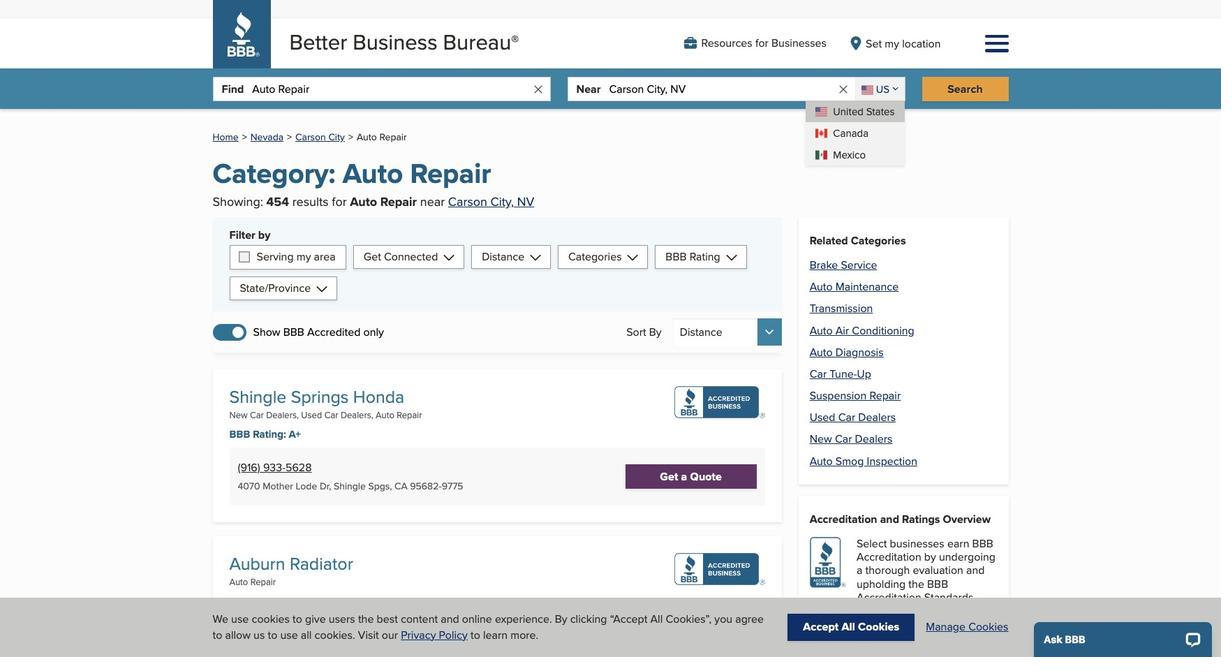 Task type: locate. For each thing, give the bounding box(es) containing it.
get left connected
[[364, 249, 381, 265]]

1 vertical spatial distance
[[680, 324, 723, 340]]

1 accredited business image from the top
[[674, 386, 765, 418]]

rating: inside auburn radiator auto repair bbb rating: a+
[[253, 594, 286, 609]]

a+ right from
[[981, 614, 994, 630]]

a+ inside auburn radiator auto repair bbb rating: a+
[[289, 594, 301, 609]]

sort
[[627, 324, 646, 340]]

1 horizontal spatial carson
[[448, 193, 487, 210]]

cookies inside button
[[858, 619, 900, 635]]

bbb right "earn"
[[972, 536, 994, 552]]

cookies up not
[[969, 619, 1009, 635]]

by left "earn"
[[924, 549, 936, 565]]

carson city link
[[295, 130, 345, 144]]

2 vertical spatial and
[[441, 611, 459, 627]]

select
[[857, 536, 887, 552]]

only
[[363, 324, 384, 340]]

1 vertical spatial new
[[810, 431, 832, 447]]

all right accept at the right bottom
[[842, 619, 855, 635]]

0 horizontal spatial by
[[555, 611, 567, 627]]

distance down the city,
[[482, 249, 525, 265]]

used down suspension
[[810, 409, 836, 425]]

1 horizontal spatial new
[[810, 431, 832, 447]]

auto diagnosis link
[[810, 344, 884, 360]]

all inside button
[[842, 619, 855, 635]]

1 vertical spatial shingle
[[334, 479, 366, 493]]

auto repair
[[357, 130, 407, 144]]

2 rating: from the top
[[253, 594, 286, 609]]

use right we
[[231, 611, 249, 627]]

1 horizontal spatial clear search image
[[837, 83, 850, 96]]

a inside select businesses earn bbb accreditation by undergoing a thorough evaluation and upholding the bbb accreditation standards.
[[857, 562, 863, 578]]

"accept
[[610, 611, 648, 627]]

1 vertical spatial the
[[358, 611, 374, 627]]

2 vertical spatial accreditation
[[857, 589, 922, 605]]

dealers down the suspension repair link
[[858, 409, 896, 425]]

to left learn on the left bottom of the page
[[471, 627, 480, 643]]

filter by
[[229, 227, 271, 243]]

the right "rate"
[[879, 654, 895, 657]]

and up the select
[[880, 511, 899, 527]]

a left thorough
[[857, 562, 863, 578]]

0 horizontal spatial a
[[681, 469, 687, 485]]

for right resources
[[756, 35, 769, 51]]

1 vertical spatial carson
[[448, 193, 487, 210]]

Near field
[[609, 78, 837, 101]]

the inside we use cookies to give users the best content and online experience. by clicking "accept all cookies", you agree to allow us to use all cookies. visit our
[[358, 611, 374, 627]]

bbb up ratings
[[927, 576, 948, 592]]

distance inside filter by element
[[482, 249, 525, 265]]

earn
[[948, 536, 970, 552]]

my inside filter by element
[[297, 249, 311, 265]]

0 horizontal spatial clear search image
[[532, 83, 544, 96]]

carson left city on the left of page
[[295, 130, 326, 144]]

online
[[462, 611, 492, 627]]

0 horizontal spatial distance
[[482, 249, 525, 265]]

get a quote
[[660, 469, 722, 485]]

accreditation up assigns
[[857, 589, 922, 605]]

users
[[329, 611, 355, 627]]

0 vertical spatial new
[[229, 409, 248, 421]]

dealers, up the (916) 933-5628 4070 mother lode dr , shingle spgs, ca 95682-9775
[[341, 409, 373, 421]]

to left "give"
[[293, 611, 302, 627]]

1 dealers, from the left
[[266, 409, 299, 421]]

set my location
[[866, 35, 941, 51]]

the inside select businesses earn bbb accreditation by undergoing a thorough evaluation and upholding the bbb accreditation standards.
[[909, 576, 925, 592]]

2285
[[288, 627, 315, 643]]

0 horizontal spatial all
[[651, 611, 663, 627]]

accept all cookies
[[803, 619, 900, 635]]

evaluation
[[913, 562, 964, 578]]

0 vertical spatial by
[[258, 227, 271, 243]]

1 vertical spatial rating:
[[253, 594, 286, 609]]

standards.
[[924, 589, 976, 605]]

new up (916)
[[229, 409, 248, 421]]

0 vertical spatial get
[[364, 249, 381, 265]]

clear search image up united
[[837, 83, 850, 96]]

carson city, nv link
[[448, 193, 534, 210]]

repair inside brake service auto maintenance transmission auto air conditioning auto diagnosis car tune-up suspension repair used car dealers new car dealers auto smog inspection
[[870, 388, 901, 404]]

by inside we use cookies to give users the best content and online experience. by clicking "accept all cookies", you agree to allow us to use all cookies. visit our
[[555, 611, 567, 627]]

0 horizontal spatial carson
[[295, 130, 326, 144]]

1 horizontal spatial and
[[880, 511, 899, 527]]

distance right sort by
[[680, 324, 723, 340]]

1 horizontal spatial my
[[885, 35, 899, 51]]

all
[[301, 627, 312, 643]]

0 vertical spatial accredited business image
[[674, 386, 765, 418]]

clicking
[[570, 611, 607, 627]]

0 horizontal spatial for
[[332, 193, 347, 210]]

4070
[[238, 479, 260, 493]]

95682-
[[410, 479, 442, 493]]

accredited business image
[[674, 386, 765, 418], [674, 553, 765, 585]]

1 horizontal spatial categories
[[851, 232, 906, 248]]

0 vertical spatial by
[[649, 324, 662, 340]]

rating: up cookies
[[253, 594, 286, 609]]

0 horizontal spatial dealers,
[[266, 409, 299, 421]]

1 horizontal spatial shingle
[[334, 479, 366, 493]]

1 horizontal spatial the
[[879, 654, 895, 657]]

1 vertical spatial accredited business image
[[674, 553, 765, 585]]

1 vertical spatial by
[[555, 611, 567, 627]]

the inside bbb assigns ratings from a+ (highest) to f (lowest). in some cases, bbb will not rate the business (indica
[[879, 654, 895, 657]]

0 vertical spatial the
[[909, 576, 925, 592]]

accreditation
[[810, 511, 878, 527], [857, 549, 922, 565], [857, 589, 922, 605]]

new down "used car dealers" link
[[810, 431, 832, 447]]

1 horizontal spatial used
[[810, 409, 836, 425]]

0 vertical spatial dealers
[[858, 409, 896, 425]]

shingle springs honda link
[[229, 384, 405, 409]]

get inside filter by element
[[364, 249, 381, 265]]

and inside we use cookies to give users the best content and online experience. by clicking "accept all cookies", you agree to allow us to use all cookies. visit our
[[441, 611, 459, 627]]

spgs,
[[368, 479, 392, 493]]

to left allow
[[213, 627, 222, 643]]

some
[[857, 641, 884, 657]]

accreditation standards image
[[810, 537, 846, 588]]

all right "accept
[[651, 611, 663, 627]]

results
[[292, 193, 329, 210]]

privacy
[[401, 627, 436, 643]]

0 vertical spatial distance
[[482, 249, 525, 265]]

learn
[[483, 627, 508, 643]]

accreditation and ratings overview
[[810, 511, 991, 527]]

shingle right ","
[[334, 479, 366, 493]]

2 horizontal spatial the
[[909, 576, 925, 592]]

to right us
[[268, 627, 277, 643]]

bbb inside shingle springs honda new car dealers, used car dealers, auto repair bbb rating: a+
[[229, 427, 250, 442]]

and down "earn"
[[966, 562, 985, 578]]

used inside brake service auto maintenance transmission auto air conditioning auto diagnosis car tune-up suspension repair used car dealers new car dealers auto smog inspection
[[810, 409, 836, 425]]

and left online
[[441, 611, 459, 627]]

bureau
[[443, 27, 511, 57]]

rating: up 933-
[[253, 427, 286, 442]]

1 vertical spatial by
[[924, 549, 936, 565]]

all
[[651, 611, 663, 627], [842, 619, 855, 635]]

1 horizontal spatial all
[[842, 619, 855, 635]]

2 horizontal spatial and
[[966, 562, 985, 578]]

bbb left rating
[[666, 249, 687, 265]]

0 vertical spatial shingle
[[229, 384, 287, 409]]

clear search image left near
[[532, 83, 544, 96]]

a+ inside shingle springs honda new car dealers, used car dealers, auto repair bbb rating: a+
[[289, 427, 301, 442]]

repair
[[379, 130, 407, 144], [410, 153, 491, 194], [380, 193, 417, 211], [870, 388, 901, 404], [397, 409, 422, 421], [250, 576, 276, 588]]

auto right springs
[[376, 409, 394, 421]]

US field
[[855, 78, 905, 101]]

by right the sort
[[649, 324, 662, 340]]

0 vertical spatial for
[[756, 35, 769, 51]]

auto up allow
[[229, 576, 248, 588]]

1 horizontal spatial dealers,
[[341, 409, 373, 421]]

0 horizontal spatial get
[[364, 249, 381, 265]]

us
[[254, 627, 265, 643]]

0 vertical spatial my
[[885, 35, 899, 51]]

by right 'filter'
[[258, 227, 271, 243]]

upholding
[[857, 576, 906, 592]]

a+ up 5628
[[289, 427, 301, 442]]

showing:
[[213, 193, 263, 210]]

by left clicking
[[555, 611, 567, 627]]

the right the upholding
[[909, 576, 925, 592]]

carson city
[[295, 130, 345, 144]]

our
[[382, 627, 398, 643]]

9775
[[442, 479, 463, 493]]

(916) 933-5628 link
[[238, 460, 312, 476]]

2 accredited business image from the top
[[674, 553, 765, 585]]

0 vertical spatial a+
[[289, 427, 301, 442]]

1 horizontal spatial distance
[[680, 324, 723, 340]]

0 horizontal spatial my
[[297, 249, 311, 265]]

2 vertical spatial a+
[[981, 614, 994, 630]]

sort by
[[627, 324, 662, 340]]

dealers up "auto smog inspection" link
[[855, 431, 893, 447]]

accreditation up the select
[[810, 511, 878, 527]]

1 rating: from the top
[[253, 427, 286, 442]]

my left area
[[297, 249, 311, 265]]

auto
[[357, 130, 377, 144], [343, 153, 403, 194], [350, 193, 377, 211], [810, 279, 833, 295], [810, 322, 833, 338], [810, 344, 833, 360], [376, 409, 394, 421], [810, 453, 833, 469], [229, 576, 248, 588]]

carson left the city,
[[448, 193, 487, 210]]

filter by element
[[213, 217, 782, 311]]

all inside we use cookies to give users the best content and online experience. by clicking "accept all cookies", you agree to allow us to use all cookies. visit our
[[651, 611, 663, 627]]

auburn radiator auto repair bbb rating: a+
[[229, 551, 353, 609]]

cookies
[[858, 619, 900, 635], [969, 619, 1009, 635]]

1 cookies from the left
[[858, 619, 900, 635]]

1 clear search image from the left
[[532, 83, 544, 96]]

1 horizontal spatial a
[[857, 562, 863, 578]]

rate
[[857, 654, 876, 657]]

0 horizontal spatial the
[[358, 611, 374, 627]]

1 horizontal spatial get
[[660, 469, 678, 485]]

0 vertical spatial a
[[681, 469, 687, 485]]

0 horizontal spatial and
[[441, 611, 459, 627]]

®
[[511, 29, 519, 51]]

1 vertical spatial and
[[966, 562, 985, 578]]

manage cookies button
[[926, 619, 1009, 635]]

businesses
[[772, 35, 827, 51]]

for inside category: auto repair showing: 454 results for auto repair near carson city, nv
[[332, 193, 347, 210]]

used up 5628
[[301, 409, 322, 421]]

1 vertical spatial get
[[660, 469, 678, 485]]

use left the all
[[280, 627, 298, 643]]

list box
[[806, 101, 905, 166]]

state/province
[[240, 280, 311, 296]]

shingle springs honda new car dealers, used car dealers, auto repair bbb rating: a+
[[229, 384, 422, 442]]

0 horizontal spatial new
[[229, 409, 248, 421]]

brake service link
[[810, 257, 877, 273]]

car
[[810, 366, 827, 382], [250, 409, 264, 421], [324, 409, 338, 421], [838, 409, 856, 425], [835, 431, 852, 447]]

get
[[364, 249, 381, 265], [660, 469, 678, 485]]

content
[[401, 611, 438, 627]]

used car dealers link
[[810, 409, 896, 425]]

bbb up allow
[[229, 594, 250, 609]]

dealers,
[[266, 409, 299, 421], [341, 409, 373, 421]]

accredited business image for shingle springs honda
[[674, 386, 765, 418]]

bbb up (916)
[[229, 427, 250, 442]]

rating:
[[253, 427, 286, 442], [253, 594, 286, 609]]

business
[[897, 654, 941, 657]]

shingle inside the (916) 933-5628 4070 mother lode dr , shingle spgs, ca 95682-9775
[[334, 479, 366, 493]]

accept
[[803, 619, 839, 635]]

1 horizontal spatial by
[[924, 549, 936, 565]]

0 horizontal spatial used
[[301, 409, 322, 421]]

cookies up some
[[858, 619, 900, 635]]

auto down auto repair
[[343, 153, 403, 194]]

cases,
[[887, 641, 917, 657]]

my right set
[[885, 35, 899, 51]]

get a quote link
[[625, 465, 757, 489]]

new inside shingle springs honda new car dealers, used car dealers, auto repair bbb rating: a+
[[229, 409, 248, 421]]

0 horizontal spatial categories
[[568, 249, 622, 265]]

car up new car dealers link on the right bottom of the page
[[838, 409, 856, 425]]

1 vertical spatial my
[[297, 249, 311, 265]]

dealers, up (916) 933-5628 link
[[266, 409, 299, 421]]

bbb right show
[[283, 324, 304, 340]]

united states option
[[806, 101, 905, 122]]

nv
[[517, 193, 534, 210]]

will
[[944, 641, 960, 657]]

0 horizontal spatial cookies
[[858, 619, 900, 635]]

2 clear search image from the left
[[837, 83, 850, 96]]

the left best
[[358, 611, 374, 627]]

454
[[266, 193, 289, 211]]

and inside select businesses earn bbb accreditation by undergoing a thorough evaluation and upholding the bbb accreditation standards.
[[966, 562, 985, 578]]

get for get a quote
[[660, 469, 678, 485]]

1 vertical spatial a
[[857, 562, 863, 578]]

get connected
[[364, 249, 438, 265]]

auto down "brake"
[[810, 279, 833, 295]]

accreditation up the upholding
[[857, 549, 922, 565]]

suspension repair link
[[810, 388, 901, 404]]

1 vertical spatial accreditation
[[857, 549, 922, 565]]

Sort By button
[[673, 318, 782, 346]]

clear search image
[[532, 83, 544, 96], [837, 83, 850, 96]]

0 vertical spatial and
[[880, 511, 899, 527]]

0 horizontal spatial shingle
[[229, 384, 287, 409]]

get left "quote"
[[660, 469, 678, 485]]

a left "quote"
[[681, 469, 687, 485]]

for right results
[[332, 193, 347, 210]]

2 cookies from the left
[[969, 619, 1009, 635]]

0 vertical spatial rating:
[[253, 427, 286, 442]]

1 vertical spatial for
[[332, 193, 347, 210]]

to left f
[[901, 627, 911, 643]]

1 vertical spatial a+
[[289, 594, 301, 609]]

a+
[[289, 427, 301, 442], [289, 594, 301, 609], [981, 614, 994, 630]]

tune-
[[830, 366, 857, 382]]

for
[[756, 35, 769, 51], [332, 193, 347, 210]]

1 horizontal spatial cookies
[[969, 619, 1009, 635]]

auto up car tune-up link
[[810, 344, 833, 360]]

resources for businesses link
[[684, 35, 827, 51]]

2 dealers, from the left
[[341, 409, 373, 421]]

new car dealers link
[[810, 431, 893, 447]]

2 vertical spatial the
[[879, 654, 895, 657]]

shingle left springs
[[229, 384, 287, 409]]

by
[[649, 324, 662, 340], [555, 611, 567, 627]]

a+ up cookies
[[289, 594, 301, 609]]



Task type: describe. For each thing, give the bounding box(es) containing it.
up
[[857, 366, 871, 382]]

resources
[[701, 35, 753, 51]]

clear search image for find
[[532, 83, 544, 96]]

inspection
[[867, 453, 918, 469]]

(916) 933-5628 4070 mother lode dr , shingle spgs, ca 95682-9775
[[238, 460, 463, 493]]

radiator
[[290, 551, 353, 576]]

bbb rating
[[666, 249, 721, 265]]

(530) 823-2285 link
[[238, 627, 315, 643]]

manage cookies
[[926, 619, 1009, 635]]

dr
[[320, 479, 329, 493]]

accredited
[[307, 324, 361, 340]]

maintenance
[[836, 279, 899, 295]]

shingle inside shingle springs honda new car dealers, used car dealers, auto repair bbb rating: a+
[[229, 384, 287, 409]]

related categories
[[810, 232, 906, 248]]

filter
[[229, 227, 255, 243]]

serving
[[257, 249, 294, 265]]

bbb up some
[[857, 614, 878, 630]]

auto air conditioning link
[[810, 322, 915, 338]]

new inside brake service auto maintenance transmission auto air conditioning auto diagnosis car tune-up suspension repair used car dealers new car dealers auto smog inspection
[[810, 431, 832, 447]]

show bbb accredited only button
[[213, 323, 384, 342]]

,
[[329, 479, 331, 493]]

auto maintenance link
[[810, 279, 899, 295]]

rating
[[690, 249, 721, 265]]

bbb right f
[[920, 641, 941, 657]]

better business bureau ®
[[289, 27, 519, 57]]

a+ inside bbb assigns ratings from a+ (highest) to f (lowest). in some cases, bbb will not rate the business (indica
[[981, 614, 994, 630]]

connected
[[384, 249, 438, 265]]

car up smog at the bottom of page
[[835, 431, 852, 447]]

categories inside filter by element
[[568, 249, 622, 265]]

list box containing united states
[[806, 101, 905, 166]]

policy
[[439, 627, 468, 643]]

(lowest).
[[923, 627, 963, 643]]

get for get connected
[[364, 249, 381, 265]]

auburn radiator link
[[229, 551, 353, 576]]

car left tune-
[[810, 366, 827, 382]]

search
[[948, 81, 983, 97]]

1 vertical spatial dealers
[[855, 431, 893, 447]]

a
[[814, 616, 829, 649]]

cookies.
[[315, 627, 355, 643]]

transmission
[[810, 301, 873, 317]]

auto right city on the left of page
[[357, 130, 377, 144]]

repair inside auburn radiator auto repair bbb rating: a+
[[250, 576, 276, 588]]

visit
[[358, 627, 379, 643]]

show
[[253, 324, 280, 340]]

bbb inside button
[[283, 324, 304, 340]]

0 vertical spatial accreditation
[[810, 511, 878, 527]]

springs
[[291, 384, 349, 409]]

accredited business image for auburn radiator
[[674, 553, 765, 585]]

privacy policy to learn more.
[[401, 627, 539, 643]]

my for location
[[885, 35, 899, 51]]

(530)
[[238, 627, 263, 643]]

rating: inside shingle springs honda new car dealers, used car dealers, auto repair bbb rating: a+
[[253, 427, 286, 442]]

car left honda
[[324, 409, 338, 421]]

us
[[876, 82, 890, 97]]

more.
[[511, 627, 539, 643]]

1 horizontal spatial by
[[649, 324, 662, 340]]

Find search field
[[252, 78, 532, 101]]

cookies
[[252, 611, 290, 627]]

united states
[[833, 104, 895, 119]]

bbb inside filter by element
[[666, 249, 687, 265]]

we
[[213, 611, 228, 627]]

auto right results
[[350, 193, 377, 211]]

overview
[[943, 511, 991, 527]]

by inside select businesses earn bbb accreditation by undergoing a thorough evaluation and upholding the bbb accreditation standards.
[[924, 549, 936, 565]]

5628
[[286, 460, 312, 476]]

mexico option
[[806, 144, 905, 166]]

give
[[305, 611, 326, 627]]

agree
[[735, 611, 764, 627]]

mexico
[[833, 148, 866, 162]]

auto left smog at the bottom of page
[[810, 453, 833, 469]]

search button
[[922, 77, 1009, 102]]

1 horizontal spatial for
[[756, 35, 769, 51]]

nevada link
[[250, 130, 284, 144]]

privacy policy link
[[401, 627, 468, 643]]

auto inside shingle springs honda new car dealers, used car dealers, auto repair bbb rating: a+
[[376, 409, 394, 421]]

businesses
[[890, 536, 945, 552]]

experience.
[[495, 611, 552, 627]]

my for area
[[297, 249, 311, 265]]

933-
[[263, 460, 286, 476]]

home
[[213, 130, 239, 144]]

near
[[420, 193, 445, 210]]

best
[[377, 611, 398, 627]]

0 vertical spatial carson
[[295, 130, 326, 144]]

cookies",
[[666, 611, 712, 627]]

air
[[836, 322, 849, 338]]

(530) 823-2285
[[238, 627, 315, 643]]

(highest)
[[857, 627, 898, 643]]

0 horizontal spatial by
[[258, 227, 271, 243]]

used inside shingle springs honda new car dealers, used car dealers, auto repair bbb rating: a+
[[301, 409, 322, 421]]

clear search image for near
[[837, 83, 850, 96]]

to inside bbb assigns ratings from a+ (highest) to f (lowest). in some cases, bbb will not rate the business (indica
[[901, 627, 911, 643]]

city
[[328, 130, 345, 144]]

carson inside category: auto repair showing: 454 results for auto repair near carson city, nv
[[448, 193, 487, 210]]

smog
[[836, 453, 864, 469]]

from
[[956, 614, 978, 630]]

auto left air
[[810, 322, 833, 338]]

bbb assigns ratings from a+ (highest) to f (lowest). in some cases, bbb will not rate the business (indica
[[857, 614, 996, 657]]

near
[[576, 81, 601, 97]]

cookies inside button
[[969, 619, 1009, 635]]

service
[[841, 257, 877, 273]]

auto inside auburn radiator auto repair bbb rating: a+
[[229, 576, 248, 588]]

distance inside sort by button
[[680, 324, 723, 340]]

auto smog inspection link
[[810, 453, 918, 469]]

bbb inside auburn radiator auto repair bbb rating: a+
[[229, 594, 250, 609]]

0 horizontal spatial use
[[231, 611, 249, 627]]

a link
[[810, 615, 845, 649]]

(916)
[[238, 460, 260, 476]]

car up (916)
[[250, 409, 264, 421]]

honda
[[353, 384, 405, 409]]

set
[[866, 35, 882, 51]]

canada option
[[806, 122, 905, 144]]

repair inside shingle springs honda new car dealers, used car dealers, auto repair bbb rating: a+
[[397, 409, 422, 421]]

conditioning
[[852, 322, 915, 338]]

transmission link
[[810, 301, 873, 317]]

mother
[[263, 479, 293, 493]]

thorough
[[866, 562, 910, 578]]

better
[[289, 27, 347, 57]]

serving my area
[[257, 249, 336, 265]]

1 horizontal spatial use
[[280, 627, 298, 643]]

show bbb accredited only
[[253, 324, 384, 340]]

ratings
[[920, 614, 953, 630]]

not
[[963, 641, 979, 657]]

f
[[914, 627, 920, 643]]



Task type: vqa. For each thing, say whether or not it's contained in the screenshot.
some
yes



